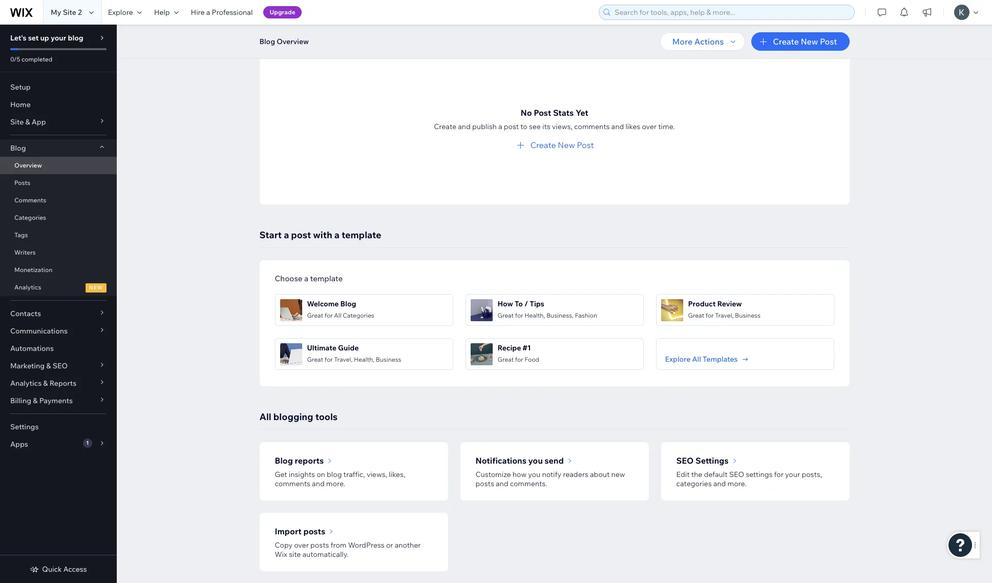 Task type: describe. For each thing, give the bounding box(es) containing it.
start
[[259, 229, 282, 241]]

0 horizontal spatial create new post button
[[515, 139, 594, 151]]

readers
[[563, 470, 589, 479]]

explore all templates button
[[665, 355, 750, 364]]

more actions
[[673, 36, 724, 47]]

billing
[[10, 396, 31, 405]]

and inside customize how you notify readers about new posts and comments.
[[496, 479, 509, 488]]

upgrade
[[270, 8, 295, 16]]

contacts button
[[0, 305, 117, 322]]

edit the default seo settings for your posts, categories and more.
[[677, 470, 822, 488]]

or
[[386, 541, 393, 550]]

apps
[[10, 440, 28, 449]]

completed
[[22, 55, 52, 63]]

tags
[[14, 231, 28, 239]]

overview inside "blog overview" button
[[277, 37, 309, 46]]

analytics for analytics
[[14, 283, 41, 291]]

professional
[[212, 8, 253, 17]]

my site 2
[[51, 8, 82, 17]]

seo settings
[[677, 455, 729, 466]]

explore for explore all templates
[[665, 355, 691, 364]]

let's
[[10, 33, 26, 43]]

start a post with a template
[[259, 229, 381, 241]]

communications
[[10, 326, 68, 336]]

get
[[275, 470, 287, 479]]

for for welcome blog
[[325, 311, 333, 319]]

business inside product review great for travel, business
[[735, 311, 761, 319]]

create for leftmost the create new post "button"
[[530, 140, 556, 150]]

explore all templates
[[665, 355, 738, 364]]

a right with at left
[[334, 229, 340, 241]]

comments.
[[510, 479, 547, 488]]

notifications
[[476, 455, 527, 466]]

get insights on blog traffic, views, likes, comments and more.
[[275, 470, 405, 488]]

set
[[28, 33, 39, 43]]

wix
[[275, 550, 287, 559]]

views, inside no post stats yet create and publish a post to see its views, comments and likes over time.
[[552, 122, 573, 131]]

contacts
[[10, 309, 41, 318]]

blog overview
[[259, 37, 309, 46]]

recipe #1 great for food
[[498, 343, 539, 363]]

setup
[[10, 82, 31, 92]]

templates
[[703, 355, 738, 364]]

#1
[[523, 343, 531, 352]]

customize
[[476, 470, 511, 479]]

my
[[51, 8, 61, 17]]

tools
[[315, 411, 338, 423]]

wordpress
[[348, 541, 385, 550]]

new
[[611, 470, 625, 479]]

Search for tools, apps, help & more... field
[[612, 5, 851, 19]]

create new post for leftmost the create new post "button"
[[530, 140, 594, 150]]

comments inside no post stats yet create and publish a post to see its views, comments and likes over time.
[[574, 122, 610, 131]]

create inside no post stats yet create and publish a post to see its views, comments and likes over time.
[[434, 122, 456, 131]]

copy over posts from wordpress or another wix site automatically.
[[275, 541, 421, 559]]

product
[[688, 299, 716, 308]]

settings inside "sidebar" element
[[10, 422, 39, 431]]

hire a professional link
[[185, 0, 259, 25]]

blog inside welcome blog great for all categories
[[340, 299, 356, 308]]

the
[[691, 470, 703, 479]]

how
[[513, 470, 527, 479]]

health, inside the how to / tips great for health, business, fashion
[[525, 311, 545, 319]]

site inside dropdown button
[[10, 117, 24, 127]]

import posts
[[275, 526, 325, 536]]

from
[[331, 541, 347, 550]]

track
[[259, 22, 284, 34]]

blog reports
[[275, 455, 324, 466]]

for for recipe #1
[[515, 355, 523, 363]]

your inside edit the default seo settings for your posts, categories and more.
[[785, 470, 800, 479]]

insights
[[289, 470, 315, 479]]

blog overview button
[[254, 34, 314, 49]]

over inside copy over posts from wordpress or another wix site automatically.
[[294, 541, 309, 550]]

for for product review
[[706, 311, 714, 319]]

welcome blog great for all categories
[[307, 299, 374, 319]]

posts
[[14, 179, 30, 186]]

categories inside categories link
[[14, 214, 46, 221]]

great inside the how to / tips great for health, business, fashion
[[498, 311, 514, 319]]

ultimate
[[307, 343, 337, 352]]

0/5
[[10, 55, 20, 63]]

2 vertical spatial all
[[259, 411, 271, 423]]

1 you from the top
[[528, 455, 543, 466]]

hire
[[191, 8, 205, 17]]

explore for explore
[[108, 8, 133, 17]]

0 horizontal spatial new
[[558, 140, 575, 150]]

settings
[[746, 470, 773, 479]]

quick access button
[[30, 565, 87, 574]]

overview link
[[0, 157, 117, 174]]

traffic,
[[344, 470, 365, 479]]

marketing & seo
[[10, 361, 68, 370]]

marketing & seo button
[[0, 357, 117, 375]]

marketing
[[10, 361, 45, 370]]

billing & payments
[[10, 396, 73, 405]]

comments inside 'get insights on blog traffic, views, likes, comments and more.'
[[275, 479, 310, 488]]

latest
[[308, 22, 333, 34]]

posts,
[[802, 470, 822, 479]]

1 horizontal spatial settings
[[696, 455, 729, 466]]

analytics & reports button
[[0, 375, 117, 392]]

tags link
[[0, 226, 117, 244]]

up
[[40, 33, 49, 43]]

1 vertical spatial post
[[291, 229, 311, 241]]

posts up automatically.
[[304, 526, 325, 536]]

create new post for the topmost the create new post "button"
[[773, 36, 837, 47]]

access
[[63, 565, 87, 574]]

a inside no post stats yet create and publish a post to see its views, comments and likes over time.
[[498, 122, 502, 131]]

overview inside overview link
[[14, 161, 42, 169]]

great for ultimate guide
[[307, 355, 323, 363]]

and inside 'get insights on blog traffic, views, likes, comments and more.'
[[312, 479, 325, 488]]

a for choose a template
[[304, 274, 309, 283]]

0 vertical spatial template
[[342, 229, 381, 241]]

1 horizontal spatial site
[[63, 8, 76, 17]]

reports
[[295, 455, 324, 466]]

import
[[275, 526, 302, 536]]

for inside the how to / tips great for health, business, fashion
[[515, 311, 523, 319]]

and left likes
[[612, 122, 624, 131]]

& for billing
[[33, 396, 38, 405]]

help
[[154, 8, 170, 17]]

home
[[10, 100, 31, 109]]

quick access
[[42, 565, 87, 574]]

travel, for review
[[715, 311, 734, 319]]

about
[[590, 470, 610, 479]]

communications button
[[0, 322, 117, 340]]

yet
[[576, 108, 588, 118]]

create for the topmost the create new post "button"
[[773, 36, 799, 47]]



Task type: locate. For each thing, give the bounding box(es) containing it.
overview down track your latest posts
[[277, 37, 309, 46]]

you left send
[[528, 455, 543, 466]]

0 vertical spatial create new post
[[773, 36, 837, 47]]

seo inside dropdown button
[[53, 361, 68, 370]]

1 horizontal spatial post
[[504, 122, 519, 131]]

blog up 'get'
[[275, 455, 293, 466]]

1 horizontal spatial your
[[286, 22, 306, 34]]

0 horizontal spatial post
[[291, 229, 311, 241]]

0 vertical spatial create new post button
[[752, 32, 850, 51]]

travel, inside ultimate guide great for travel, health, business
[[334, 355, 353, 363]]

1 horizontal spatial over
[[642, 122, 657, 131]]

0 horizontal spatial all
[[259, 411, 271, 423]]

0 horizontal spatial business
[[376, 355, 401, 363]]

hire a professional
[[191, 8, 253, 17]]

0 horizontal spatial travel,
[[334, 355, 353, 363]]

analytics down monetization
[[14, 283, 41, 291]]

0 horizontal spatial your
[[51, 33, 66, 43]]

1 horizontal spatial travel,
[[715, 311, 734, 319]]

0 vertical spatial seo
[[53, 361, 68, 370]]

on
[[317, 470, 325, 479]]

views, down stats
[[552, 122, 573, 131]]

0 vertical spatial create
[[773, 36, 799, 47]]

setup link
[[0, 78, 117, 96]]

blog down track on the left top
[[259, 37, 275, 46]]

explore left templates
[[665, 355, 691, 364]]

2
[[78, 8, 82, 17]]

0 vertical spatial post
[[504, 122, 519, 131]]

and left publish
[[458, 122, 471, 131]]

over down "import posts"
[[294, 541, 309, 550]]

2 horizontal spatial create
[[773, 36, 799, 47]]

your right up
[[51, 33, 66, 43]]

your up blog overview at the left of the page
[[286, 22, 306, 34]]

you inside customize how you notify readers about new posts and comments.
[[528, 470, 541, 479]]

0 vertical spatial explore
[[108, 8, 133, 17]]

great inside product review great for travel, business
[[688, 311, 705, 319]]

business,
[[547, 311, 574, 319]]

track your latest posts
[[259, 22, 359, 34]]

posts right the latest
[[335, 22, 359, 34]]

and inside edit the default seo settings for your posts, categories and more.
[[714, 479, 726, 488]]

& left app
[[25, 117, 30, 127]]

& for marketing
[[46, 361, 51, 370]]

great down product
[[688, 311, 705, 319]]

site & app button
[[0, 113, 117, 131]]

how to / tips great for health, business, fashion
[[498, 299, 597, 319]]

seo up edit
[[677, 455, 694, 466]]

a right start
[[284, 229, 289, 241]]

all down welcome
[[334, 311, 342, 319]]

1 horizontal spatial explore
[[665, 355, 691, 364]]

a for hire a professional
[[206, 8, 210, 17]]

settings link
[[0, 418, 117, 435]]

actions
[[695, 36, 724, 47]]

great down ultimate
[[307, 355, 323, 363]]

1 horizontal spatial comments
[[574, 122, 610, 131]]

1 horizontal spatial overview
[[277, 37, 309, 46]]

upgrade button
[[264, 6, 302, 18]]

create new post button
[[752, 32, 850, 51], [515, 139, 594, 151]]

blog for blog overview
[[259, 37, 275, 46]]

blog inside button
[[259, 37, 275, 46]]

post inside no post stats yet create and publish a post to see its views, comments and likes over time.
[[504, 122, 519, 131]]

create new post
[[773, 36, 837, 47], [530, 140, 594, 150]]

post
[[820, 36, 837, 47], [534, 108, 551, 118], [577, 140, 594, 150]]

1 horizontal spatial create
[[530, 140, 556, 150]]

travel,
[[715, 311, 734, 319], [334, 355, 353, 363]]

you right how
[[528, 470, 541, 479]]

let's set up your blog
[[10, 33, 83, 43]]

0 vertical spatial site
[[63, 8, 76, 17]]

& left reports
[[43, 379, 48, 388]]

1 horizontal spatial categories
[[343, 311, 374, 319]]

0 horizontal spatial site
[[10, 117, 24, 127]]

/
[[525, 299, 528, 308]]

0 vertical spatial health,
[[525, 311, 545, 319]]

1 vertical spatial over
[[294, 541, 309, 550]]

business inside ultimate guide great for travel, health, business
[[376, 355, 401, 363]]

site & app
[[10, 117, 46, 127]]

for down product
[[706, 311, 714, 319]]

2 more. from the left
[[728, 479, 747, 488]]

2 horizontal spatial all
[[692, 355, 701, 364]]

to
[[521, 122, 528, 131]]

great inside recipe #1 great for food
[[498, 355, 514, 363]]

0 horizontal spatial post
[[534, 108, 551, 118]]

great inside welcome blog great for all categories
[[307, 311, 323, 319]]

more. right the
[[728, 479, 747, 488]]

& right billing
[[33, 396, 38, 405]]

comments
[[574, 122, 610, 131], [275, 479, 310, 488]]

1 vertical spatial you
[[528, 470, 541, 479]]

2 vertical spatial create
[[530, 140, 556, 150]]

and left how
[[496, 479, 509, 488]]

edit
[[677, 470, 690, 479]]

0 horizontal spatial create new post
[[530, 140, 594, 150]]

to
[[515, 299, 523, 308]]

posts inside copy over posts from wordpress or another wix site automatically.
[[310, 541, 329, 550]]

1 horizontal spatial seo
[[677, 455, 694, 466]]

views, left likes,
[[367, 470, 387, 479]]

all
[[334, 311, 342, 319], [692, 355, 701, 364], [259, 411, 271, 423]]

1 horizontal spatial health,
[[525, 311, 545, 319]]

product review great for travel, business
[[688, 299, 761, 319]]

a right hire at the left top of the page
[[206, 8, 210, 17]]

explore
[[108, 8, 133, 17], [665, 355, 691, 364]]

1 vertical spatial health,
[[354, 355, 375, 363]]

post inside no post stats yet create and publish a post to see its views, comments and likes over time.
[[534, 108, 551, 118]]

1 vertical spatial explore
[[665, 355, 691, 364]]

template
[[342, 229, 381, 241], [310, 274, 343, 283]]

blog button
[[0, 139, 117, 157]]

categories link
[[0, 209, 117, 226]]

0 vertical spatial post
[[820, 36, 837, 47]]

analytics down the marketing
[[10, 379, 42, 388]]

seo right default
[[729, 470, 744, 479]]

health,
[[525, 311, 545, 319], [354, 355, 375, 363]]

health, inside ultimate guide great for travel, health, business
[[354, 355, 375, 363]]

settings up apps
[[10, 422, 39, 431]]

app
[[32, 117, 46, 127]]

& up analytics & reports
[[46, 361, 51, 370]]

all left templates
[[692, 355, 701, 364]]

blog down site & app
[[10, 143, 26, 153]]

1 vertical spatial comments
[[275, 479, 310, 488]]

0 vertical spatial comments
[[574, 122, 610, 131]]

post for the topmost the create new post "button"
[[820, 36, 837, 47]]

0 horizontal spatial create
[[434, 122, 456, 131]]

1 horizontal spatial new
[[801, 36, 818, 47]]

template up welcome
[[310, 274, 343, 283]]

for inside product review great for travel, business
[[706, 311, 714, 319]]

health, down tips at right bottom
[[525, 311, 545, 319]]

more. right on
[[326, 479, 345, 488]]

1 vertical spatial template
[[310, 274, 343, 283]]

great down recipe
[[498, 355, 514, 363]]

2 you from the top
[[528, 470, 541, 479]]

travel, for guide
[[334, 355, 353, 363]]

views, inside 'get insights on blog traffic, views, likes, comments and more.'
[[367, 470, 387, 479]]

blog right on
[[327, 470, 342, 479]]

1 vertical spatial post
[[534, 108, 551, 118]]

site left 2
[[63, 8, 76, 17]]

post left to
[[504, 122, 519, 131]]

a right publish
[[498, 122, 502, 131]]

ultimate guide great for travel, health, business
[[307, 343, 401, 363]]

1 vertical spatial overview
[[14, 161, 42, 169]]

categories down the comments
[[14, 214, 46, 221]]

0 horizontal spatial overview
[[14, 161, 42, 169]]

blog for blog reports
[[275, 455, 293, 466]]

1 vertical spatial categories
[[343, 311, 374, 319]]

1 vertical spatial blog
[[327, 470, 342, 479]]

more actions button
[[660, 32, 746, 51]]

0 vertical spatial travel,
[[715, 311, 734, 319]]

for inside edit the default seo settings for your posts, categories and more.
[[774, 470, 784, 479]]

for down ultimate
[[325, 355, 333, 363]]

its
[[543, 122, 551, 131]]

categories up guide
[[343, 311, 374, 319]]

great for product review
[[688, 311, 705, 319]]

for for ultimate guide
[[325, 355, 333, 363]]

for left food
[[515, 355, 523, 363]]

all inside welcome blog great for all categories
[[334, 311, 342, 319]]

great down how on the bottom
[[498, 311, 514, 319]]

1 vertical spatial create new post button
[[515, 139, 594, 151]]

publish
[[472, 122, 497, 131]]

with
[[313, 229, 332, 241]]

a right choose
[[304, 274, 309, 283]]

0 vertical spatial business
[[735, 311, 761, 319]]

posts inside customize how you notify readers about new posts and comments.
[[476, 479, 494, 488]]

& inside popup button
[[33, 396, 38, 405]]

1 horizontal spatial business
[[735, 311, 761, 319]]

blog inside "sidebar" element
[[68, 33, 83, 43]]

sidebar element
[[0, 25, 117, 583]]

1 horizontal spatial blog
[[327, 470, 342, 479]]

recipe
[[498, 343, 521, 352]]

for down "to"
[[515, 311, 523, 319]]

1 horizontal spatial post
[[577, 140, 594, 150]]

for right settings
[[774, 470, 784, 479]]

0 vertical spatial new
[[801, 36, 818, 47]]

0 vertical spatial all
[[334, 311, 342, 319]]

posts link
[[0, 174, 117, 192]]

0 horizontal spatial blog
[[68, 33, 83, 43]]

blog down 2
[[68, 33, 83, 43]]

business
[[735, 311, 761, 319], [376, 355, 401, 363]]

for down welcome
[[325, 311, 333, 319]]

comments down blog reports
[[275, 479, 310, 488]]

guide
[[338, 343, 359, 352]]

1 vertical spatial business
[[376, 355, 401, 363]]

for inside ultimate guide great for travel, health, business
[[325, 355, 333, 363]]

blog inside 'get insights on blog traffic, views, likes, comments and more.'
[[327, 470, 342, 479]]

your inside "sidebar" element
[[51, 33, 66, 43]]

1 more. from the left
[[326, 479, 345, 488]]

blog for blog
[[10, 143, 26, 153]]

1 vertical spatial travel,
[[334, 355, 353, 363]]

no post stats yet create and publish a post to see its views, comments and likes over time.
[[434, 108, 675, 131]]

post for leftmost the create new post "button"
[[577, 140, 594, 150]]

settings up default
[[696, 455, 729, 466]]

0 vertical spatial categories
[[14, 214, 46, 221]]

monetization link
[[0, 261, 117, 279]]

for inside recipe #1 great for food
[[515, 355, 523, 363]]

a
[[206, 8, 210, 17], [498, 122, 502, 131], [284, 229, 289, 241], [334, 229, 340, 241], [304, 274, 309, 283]]

1 vertical spatial site
[[10, 117, 24, 127]]

0 horizontal spatial over
[[294, 541, 309, 550]]

tips
[[530, 299, 544, 308]]

and down reports
[[312, 479, 325, 488]]

overview up posts
[[14, 161, 42, 169]]

blog inside 'popup button'
[[10, 143, 26, 153]]

0 horizontal spatial categories
[[14, 214, 46, 221]]

food
[[525, 355, 539, 363]]

great for recipe #1
[[498, 355, 514, 363]]

1 vertical spatial all
[[692, 355, 701, 364]]

1 vertical spatial settings
[[696, 455, 729, 466]]

for inside welcome blog great for all categories
[[325, 311, 333, 319]]

0/5 completed
[[10, 55, 52, 63]]

analytics
[[14, 283, 41, 291], [10, 379, 42, 388]]

0 horizontal spatial health,
[[354, 355, 375, 363]]

1 vertical spatial new
[[558, 140, 575, 150]]

analytics for analytics & reports
[[10, 379, 42, 388]]

2 vertical spatial seo
[[729, 470, 744, 479]]

0 horizontal spatial explore
[[108, 8, 133, 17]]

1 vertical spatial create
[[434, 122, 456, 131]]

1 vertical spatial create new post
[[530, 140, 594, 150]]

1 horizontal spatial views,
[[552, 122, 573, 131]]

& inside dropdown button
[[43, 379, 48, 388]]

travel, down review
[[715, 311, 734, 319]]

0 horizontal spatial comments
[[275, 479, 310, 488]]

more. inside 'get insights on blog traffic, views, likes, comments and more.'
[[326, 479, 345, 488]]

how
[[498, 299, 513, 308]]

analytics inside dropdown button
[[10, 379, 42, 388]]

2 horizontal spatial your
[[785, 470, 800, 479]]

0 vertical spatial analytics
[[14, 283, 41, 291]]

2 horizontal spatial seo
[[729, 470, 744, 479]]

your left posts,
[[785, 470, 800, 479]]

notify
[[542, 470, 562, 479]]

1 vertical spatial seo
[[677, 455, 694, 466]]

post left with at left
[[291, 229, 311, 241]]

0 vertical spatial you
[[528, 455, 543, 466]]

1 horizontal spatial create new post button
[[752, 32, 850, 51]]

categories inside welcome blog great for all categories
[[343, 311, 374, 319]]

monetization
[[14, 266, 52, 274]]

choose
[[275, 274, 303, 283]]

2 vertical spatial post
[[577, 140, 594, 150]]

you
[[528, 455, 543, 466], [528, 470, 541, 479]]

views,
[[552, 122, 573, 131], [367, 470, 387, 479]]

posts down notifications
[[476, 479, 494, 488]]

default
[[704, 470, 728, 479]]

0 vertical spatial blog
[[68, 33, 83, 43]]

great for welcome blog
[[307, 311, 323, 319]]

0 horizontal spatial settings
[[10, 422, 39, 431]]

& for site
[[25, 117, 30, 127]]

blog right welcome
[[340, 299, 356, 308]]

site
[[63, 8, 76, 17], [10, 117, 24, 127]]

0 horizontal spatial seo
[[53, 361, 68, 370]]

automatically.
[[303, 550, 349, 559]]

stats
[[553, 108, 574, 118]]

all left blogging
[[259, 411, 271, 423]]

more. inside edit the default seo settings for your posts, categories and more.
[[728, 479, 747, 488]]

& for analytics
[[43, 379, 48, 388]]

home link
[[0, 96, 117, 113]]

payments
[[39, 396, 73, 405]]

post
[[504, 122, 519, 131], [291, 229, 311, 241]]

for
[[325, 311, 333, 319], [515, 311, 523, 319], [706, 311, 714, 319], [325, 355, 333, 363], [515, 355, 523, 363], [774, 470, 784, 479]]

seo down "automations" link
[[53, 361, 68, 370]]

travel, down guide
[[334, 355, 353, 363]]

comments down yet
[[574, 122, 610, 131]]

0 horizontal spatial more.
[[326, 479, 345, 488]]

1 horizontal spatial create new post
[[773, 36, 837, 47]]

a for start a post with a template
[[284, 229, 289, 241]]

0 horizontal spatial views,
[[367, 470, 387, 479]]

1 vertical spatial views,
[[367, 470, 387, 479]]

site down home
[[10, 117, 24, 127]]

comments
[[14, 196, 46, 204]]

explore right 2
[[108, 8, 133, 17]]

template right with at left
[[342, 229, 381, 241]]

seo inside edit the default seo settings for your posts, categories and more.
[[729, 470, 744, 479]]

0 vertical spatial over
[[642, 122, 657, 131]]

2 horizontal spatial post
[[820, 36, 837, 47]]

review
[[718, 299, 742, 308]]

1 horizontal spatial more.
[[728, 479, 747, 488]]

1 vertical spatial analytics
[[10, 379, 42, 388]]

posts
[[335, 22, 359, 34], [476, 479, 494, 488], [304, 526, 325, 536], [310, 541, 329, 550]]

over inside no post stats yet create and publish a post to see its views, comments and likes over time.
[[642, 122, 657, 131]]

over right likes
[[642, 122, 657, 131]]

time.
[[658, 122, 675, 131]]

travel, inside product review great for travel, business
[[715, 311, 734, 319]]

health, down guide
[[354, 355, 375, 363]]

your
[[286, 22, 306, 34], [51, 33, 66, 43], [785, 470, 800, 479]]

posts left from
[[310, 541, 329, 550]]

great down welcome
[[307, 311, 323, 319]]

and right the
[[714, 479, 726, 488]]

&
[[25, 117, 30, 127], [46, 361, 51, 370], [43, 379, 48, 388], [33, 396, 38, 405]]

help button
[[148, 0, 185, 25]]

0 vertical spatial views,
[[552, 122, 573, 131]]

over
[[642, 122, 657, 131], [294, 541, 309, 550]]

great inside ultimate guide great for travel, health, business
[[307, 355, 323, 363]]

0 vertical spatial overview
[[277, 37, 309, 46]]

another
[[395, 541, 421, 550]]

fashion
[[575, 311, 597, 319]]

1 horizontal spatial all
[[334, 311, 342, 319]]

and
[[458, 122, 471, 131], [612, 122, 624, 131], [312, 479, 325, 488], [496, 479, 509, 488], [714, 479, 726, 488]]

0 vertical spatial settings
[[10, 422, 39, 431]]



Task type: vqa. For each thing, say whether or not it's contained in the screenshot.
Blog Overview
yes



